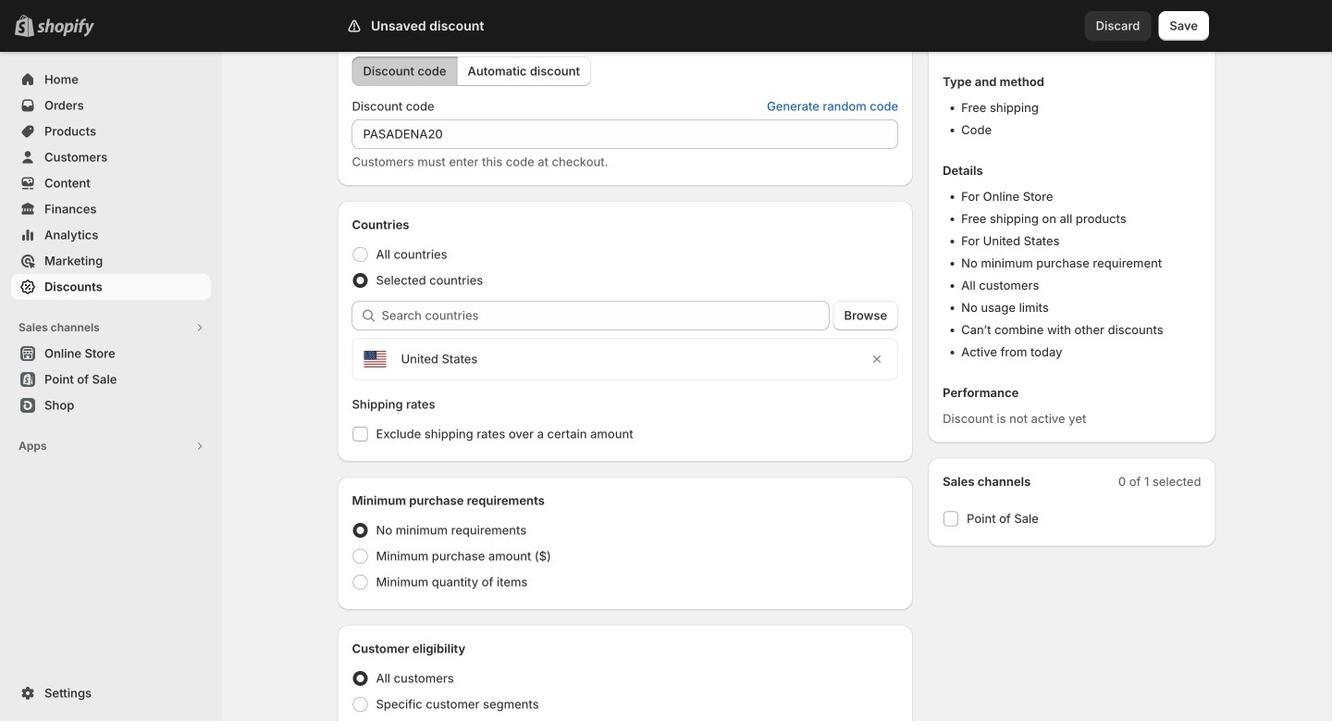 Task type: vqa. For each thing, say whether or not it's contained in the screenshot.
Tab List at top
no



Task type: locate. For each thing, give the bounding box(es) containing it.
Search countries text field
[[382, 301, 830, 330]]

None text field
[[352, 119, 899, 149]]

shopify image
[[37, 18, 94, 37]]



